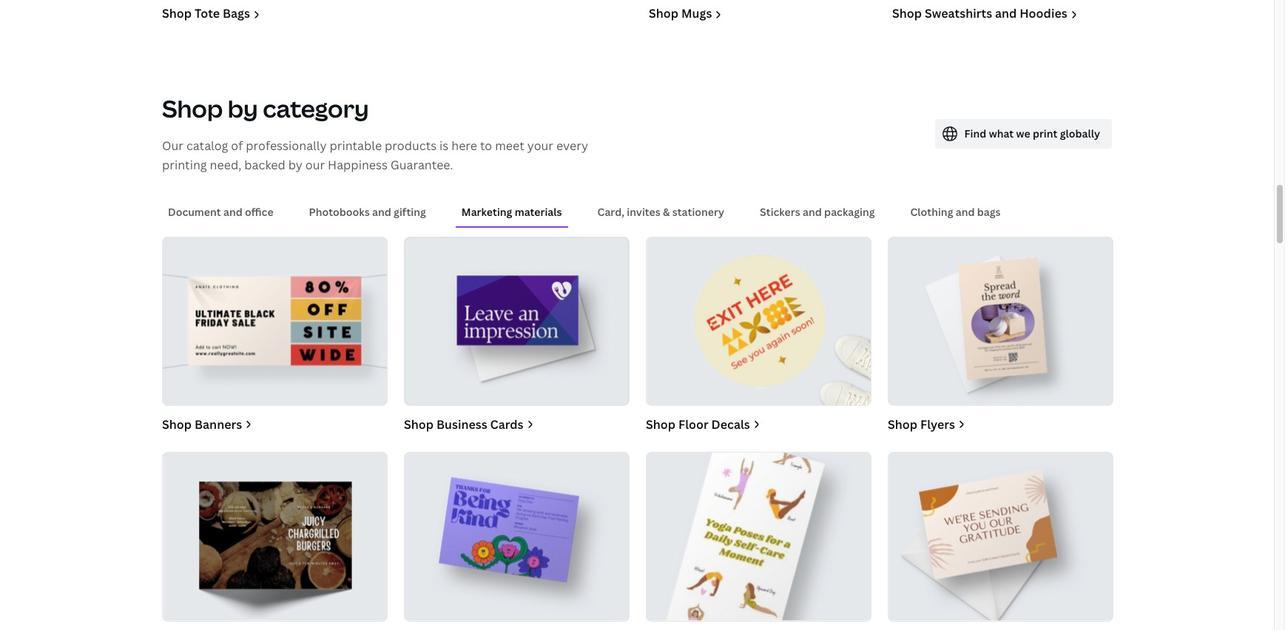 Task type: locate. For each thing, give the bounding box(es) containing it.
shop left business
[[404, 417, 434, 433]]

document and office
[[168, 205, 273, 219]]

stickers and packaging button
[[754, 198, 881, 227]]

and for document and office
[[223, 205, 243, 219]]

shop left 'banners'
[[162, 417, 192, 433]]

flyers
[[920, 417, 955, 433]]

shop for shop by category
[[162, 93, 223, 124]]

1 horizontal spatial by
[[288, 157, 303, 173]]

of
[[231, 138, 243, 154]]

shop for shop tote bags
[[162, 5, 192, 22]]

find what we print globally
[[965, 127, 1100, 141]]

and left office
[[223, 205, 243, 219]]

guarantee.
[[391, 157, 453, 173]]

shop tote bags link
[[162, 0, 625, 22]]

need,
[[210, 157, 242, 173]]

clothing and bags
[[911, 205, 1001, 219]]

shop left the flyers
[[888, 417, 918, 433]]

shop for shop business cards
[[404, 417, 434, 433]]

by
[[228, 93, 258, 124], [288, 157, 303, 173]]

shop inside shop flyers link
[[888, 417, 918, 433]]

category
[[263, 93, 369, 124]]

and inside "button"
[[956, 205, 975, 219]]

by left the our
[[288, 157, 303, 173]]

is
[[440, 138, 449, 154]]

marketing materials button
[[456, 198, 568, 227]]

shop business cards link
[[404, 237, 630, 435]]

shop up catalog
[[162, 93, 223, 124]]

and
[[995, 5, 1017, 22], [223, 205, 243, 219], [372, 205, 391, 219], [803, 205, 822, 219], [956, 205, 975, 219]]

shop for shop floor decals
[[646, 417, 676, 433]]

shop left tote
[[162, 5, 192, 22]]

banners
[[195, 417, 242, 433]]

stationery
[[672, 205, 725, 219]]

shop business cards image
[[405, 238, 629, 406]]

gifting
[[394, 205, 426, 219]]

shop floor decals
[[646, 417, 750, 433]]

shop inside shop floor decals link
[[646, 417, 676, 433]]

shop for shop banners
[[162, 417, 192, 433]]

shop by category
[[162, 93, 369, 124]]

shop infographics image
[[647, 453, 871, 621]]

every
[[556, 138, 588, 154]]

marketing materials
[[462, 205, 562, 219]]

shop inside shop tote bags "link"
[[162, 5, 192, 22]]

shop inside shop banners link
[[162, 417, 192, 433]]

shop left mugs
[[649, 5, 679, 22]]

shop flyers
[[888, 417, 955, 433]]

products
[[385, 138, 437, 154]]

shop for shop mugs
[[649, 5, 679, 22]]

and right stickers
[[803, 205, 822, 219]]

floor
[[679, 417, 709, 433]]

materials
[[515, 205, 562, 219]]

0 horizontal spatial by
[[228, 93, 258, 124]]

&
[[663, 205, 670, 219]]

shop inside shop business cards link
[[404, 417, 434, 433]]

0 vertical spatial by
[[228, 93, 258, 124]]

shop sweatshirts and hoodies
[[892, 5, 1068, 22]]

by up of
[[228, 93, 258, 124]]

mugs
[[681, 5, 712, 22]]

shop folded cards image
[[163, 453, 387, 621]]

our catalog of professionally printable products is here to meet your every printing need, backed by our happiness guarantee.
[[162, 138, 588, 173]]

1 vertical spatial by
[[288, 157, 303, 173]]

shop floor decals image
[[647, 238, 871, 406]]

globally
[[1060, 127, 1100, 141]]

what
[[989, 127, 1014, 141]]

and for clothing and bags
[[956, 205, 975, 219]]

photobooks and gifting
[[309, 205, 426, 219]]

and left 'bags'
[[956, 205, 975, 219]]

stickers and packaging
[[760, 205, 875, 219]]

shop mugs
[[649, 5, 712, 22]]

shop
[[162, 5, 192, 22], [649, 5, 679, 22], [892, 5, 922, 22], [162, 93, 223, 124], [162, 417, 192, 433], [404, 417, 434, 433], [646, 417, 676, 433], [888, 417, 918, 433]]

shop inside shop sweatshirts and hoodies link
[[892, 5, 922, 22]]

and left the hoodies
[[995, 5, 1017, 22]]

print
[[1033, 127, 1058, 141]]

clothing and bags button
[[905, 198, 1007, 227]]

and left gifting
[[372, 205, 391, 219]]

shop postcards image
[[889, 453, 1113, 621]]

shop mugs link
[[649, 0, 869, 22]]

shop left floor
[[646, 417, 676, 433]]

decals
[[711, 417, 750, 433]]

shop left sweatshirts
[[892, 5, 922, 22]]



Task type: vqa. For each thing, say whether or not it's contained in the screenshot.
"ads"
no



Task type: describe. For each thing, give the bounding box(es) containing it.
here
[[452, 138, 477, 154]]

bags
[[977, 205, 1001, 219]]

shop for shop sweatshirts and hoodies
[[892, 5, 922, 22]]

our
[[162, 138, 183, 154]]

shop business cards
[[404, 417, 524, 433]]

and for photobooks and gifting
[[372, 205, 391, 219]]

bags
[[223, 5, 250, 22]]

find what we print globally link
[[935, 119, 1112, 149]]

shop for shop flyers
[[888, 417, 918, 433]]

shop flyers link
[[888, 237, 1114, 435]]

clothing
[[911, 205, 953, 219]]

photobooks
[[309, 205, 370, 219]]

document and office button
[[162, 198, 279, 227]]

and for stickers and packaging
[[803, 205, 822, 219]]

business
[[437, 417, 487, 433]]

office
[[245, 205, 273, 219]]

document
[[168, 205, 221, 219]]

photobooks and gifting button
[[303, 198, 432, 227]]

stickers
[[760, 205, 800, 219]]

to
[[480, 138, 492, 154]]

cards
[[490, 417, 524, 433]]

marketing
[[462, 205, 512, 219]]

our
[[305, 157, 325, 173]]

shop banners link
[[162, 237, 388, 435]]

shop gift certificates image
[[405, 453, 629, 621]]

card, invites & stationery
[[598, 205, 725, 219]]

shop sweatshirts and hoodies link
[[892, 0, 1112, 22]]

meet
[[495, 138, 524, 154]]

your
[[527, 138, 553, 154]]

shop tote bags
[[162, 5, 250, 22]]

happiness
[[328, 157, 388, 173]]

packaging
[[824, 205, 875, 219]]

we
[[1016, 127, 1030, 141]]

sweatshirts
[[925, 5, 992, 22]]

card,
[[598, 205, 625, 219]]

card, invites & stationery button
[[592, 198, 730, 227]]

find
[[965, 127, 987, 141]]

hoodies
[[1020, 5, 1068, 22]]

shop banners image
[[163, 238, 387, 406]]

printing
[[162, 157, 207, 173]]

printable
[[330, 138, 382, 154]]

shop banners
[[162, 417, 242, 433]]

shop flyers image
[[889, 238, 1113, 406]]

invites
[[627, 205, 661, 219]]

professionally
[[246, 138, 327, 154]]

by inside the our catalog of professionally printable products is here to meet your every printing need, backed by our happiness guarantee.
[[288, 157, 303, 173]]

tote
[[195, 5, 220, 22]]

shop floor decals link
[[646, 237, 872, 435]]

catalog
[[186, 138, 228, 154]]

backed
[[244, 157, 285, 173]]



